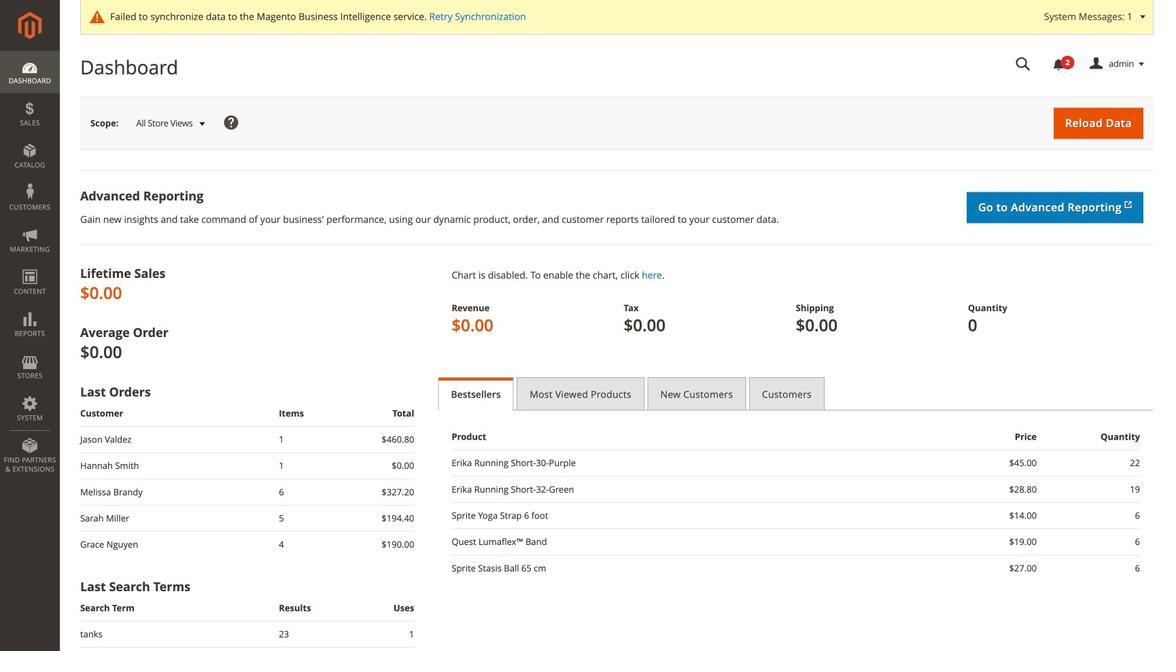 Task type: locate. For each thing, give the bounding box(es) containing it.
None text field
[[1006, 52, 1040, 76]]

tab list
[[438, 377, 1154, 411]]

menu bar
[[0, 51, 60, 481]]

magento admin panel image
[[18, 12, 42, 39]]



